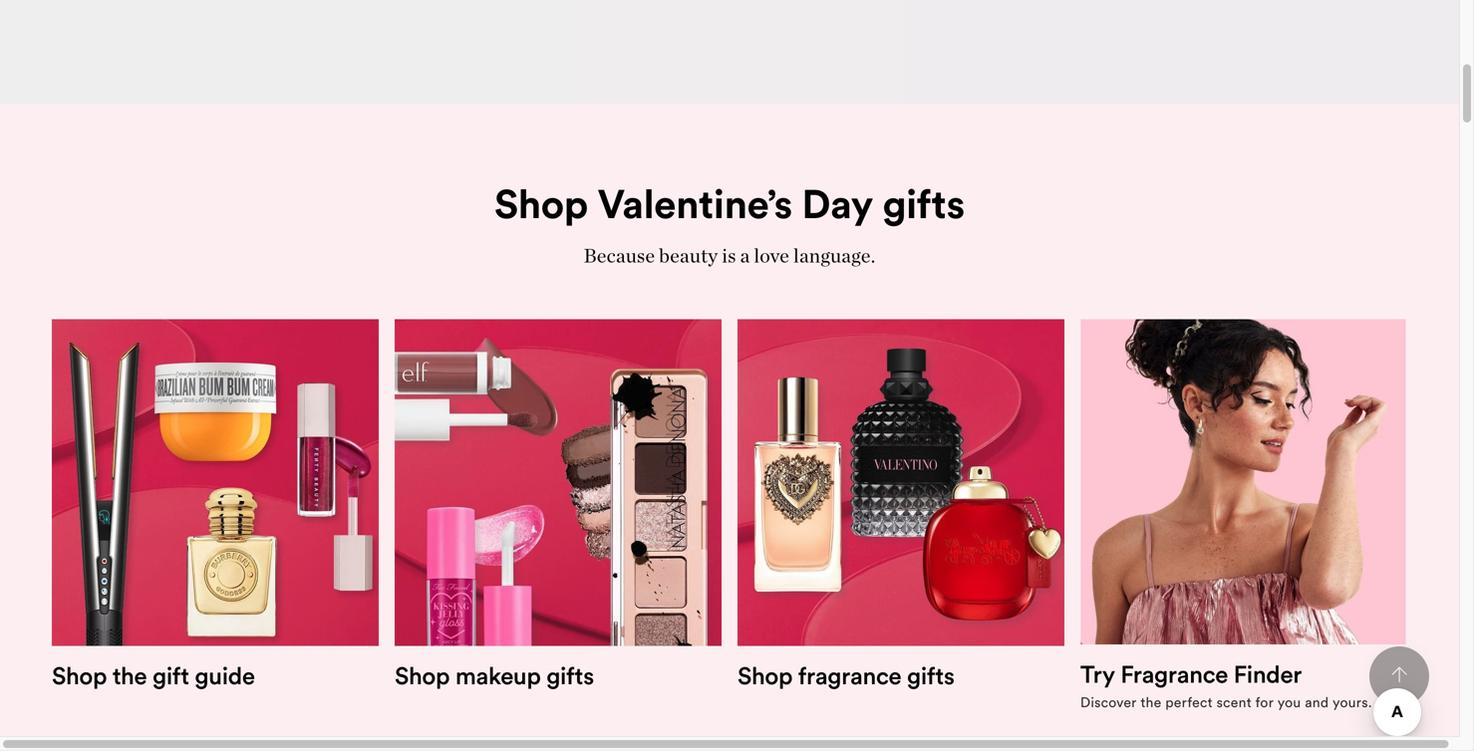 Task type: vqa. For each thing, say whether or not it's contained in the screenshot.
'check circle' image
no



Task type: describe. For each thing, give the bounding box(es) containing it.
fragrance
[[1121, 660, 1229, 690]]

the inside shop the gift guide link
[[113, 661, 147, 692]]

shop fragrance gifts image
[[738, 320, 1065, 647]]

gift
[[153, 661, 189, 692]]

is
[[722, 244, 737, 268]]

you
[[1278, 694, 1302, 712]]

shop for shop valentine's day gifts
[[495, 178, 588, 229]]

valentine's
[[598, 178, 793, 229]]

language.
[[794, 244, 876, 268]]

discover the perfect scent for you and yours. image
[[1081, 320, 1408, 645]]

discover
[[1081, 694, 1137, 712]]

because beauty is a love language.
[[584, 244, 876, 268]]

a
[[741, 244, 750, 268]]

shop fragrance gifts
[[738, 661, 955, 692]]

day
[[802, 178, 874, 229]]

perfect
[[1166, 694, 1213, 712]]

try
[[1081, 660, 1116, 690]]

shop the gift guide
[[52, 661, 255, 692]]

shop valentine's day gifts
[[495, 178, 965, 229]]

gifts right day
[[883, 178, 965, 229]]

shop makeup gifts image
[[395, 320, 722, 647]]

shop makeup gifts link
[[395, 320, 722, 695]]

love
[[754, 244, 790, 268]]

makeup
[[456, 661, 541, 692]]

beauty
[[659, 244, 718, 268]]

for
[[1256, 694, 1274, 712]]

fragrance
[[799, 661, 902, 692]]



Task type: locate. For each thing, give the bounding box(es) containing it.
1 vertical spatial the
[[1141, 694, 1162, 712]]

the
[[113, 661, 147, 692], [1141, 694, 1162, 712]]

1 horizontal spatial the
[[1141, 694, 1162, 712]]

the inside try fragrance finder discover the perfect scent for you and yours.
[[1141, 694, 1162, 712]]

gifts
[[883, 178, 965, 229], [547, 661, 594, 692], [907, 661, 955, 692]]

shop up because
[[495, 178, 588, 229]]

guide
[[195, 661, 255, 692]]

shop makeup gifts
[[395, 661, 594, 692]]

shop for shop fragrance gifts
[[738, 661, 793, 692]]

gifts right fragrance
[[907, 661, 955, 692]]

shop for shop makeup gifts
[[395, 661, 450, 692]]

shop left 'gift'
[[52, 661, 107, 692]]

shop the gift guide link
[[52, 320, 379, 695]]

shop left makeup
[[395, 661, 450, 692]]

back to top image
[[1392, 667, 1408, 683]]

shop the gift guide image
[[52, 320, 379, 647]]

gifts right makeup
[[547, 661, 594, 692]]

try fragrance finder discover the perfect scent for you and yours.
[[1081, 660, 1373, 712]]

shop fragrance gifts link
[[738, 320, 1065, 695]]

shop
[[495, 178, 588, 229], [52, 661, 107, 692], [395, 661, 450, 692], [738, 661, 793, 692]]

0 vertical spatial the
[[113, 661, 147, 692]]

0 horizontal spatial the
[[113, 661, 147, 692]]

gifts for shop fragrance gifts
[[907, 661, 955, 692]]

yours.
[[1333, 694, 1373, 712]]

finder
[[1234, 660, 1302, 690]]

shop for shop the gift guide
[[52, 661, 107, 692]]

scent
[[1217, 694, 1252, 712]]

the left 'gift'
[[113, 661, 147, 692]]

and
[[1306, 694, 1330, 712]]

the down fragrance
[[1141, 694, 1162, 712]]

because
[[584, 244, 655, 268]]

gifts for shop makeup gifts
[[547, 661, 594, 692]]

shop left fragrance
[[738, 661, 793, 692]]



